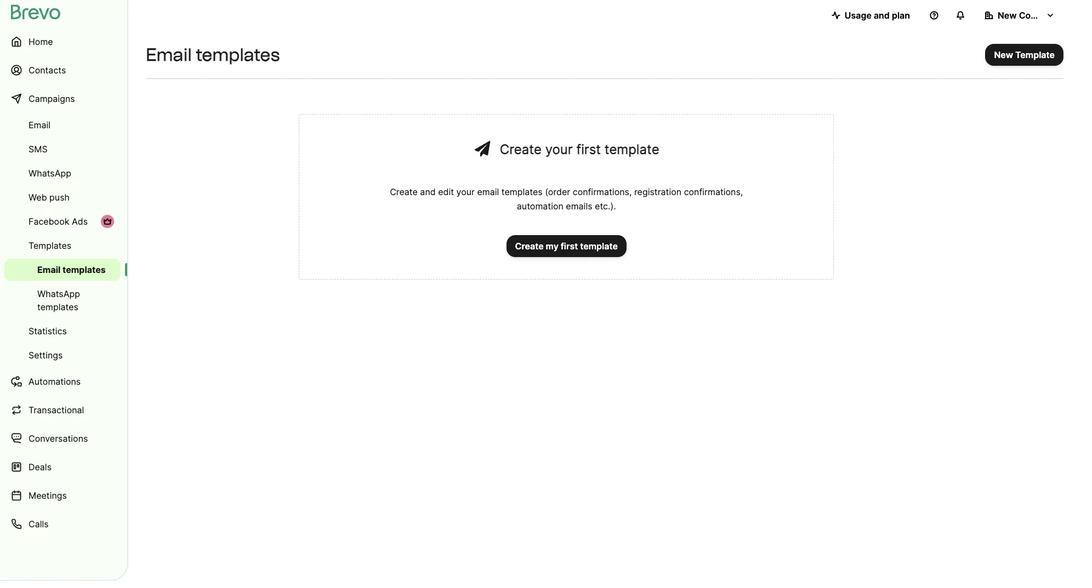 Task type: locate. For each thing, give the bounding box(es) containing it.
template for create your first template
[[605, 142, 660, 157]]

first
[[577, 142, 601, 157], [561, 241, 578, 252]]

home
[[29, 36, 53, 47]]

1 horizontal spatial your
[[546, 142, 573, 157]]

templates
[[196, 44, 280, 65], [502, 187, 543, 198], [63, 264, 106, 275], [37, 302, 78, 313]]

1 vertical spatial new
[[995, 49, 1014, 60]]

whatsapp for whatsapp templates
[[37, 289, 80, 300]]

1 vertical spatial email templates
[[37, 264, 106, 275]]

whatsapp templates
[[37, 289, 80, 313]]

0 horizontal spatial and
[[420, 187, 436, 198]]

template for create my first template
[[581, 241, 618, 252]]

and left plan
[[874, 10, 890, 21]]

create inside button
[[515, 241, 544, 252]]

template
[[1016, 49, 1056, 60]]

plan
[[893, 10, 911, 21]]

new company button
[[977, 4, 1064, 26]]

your up the (order
[[546, 142, 573, 157]]

1 vertical spatial and
[[420, 187, 436, 198]]

1 horizontal spatial and
[[874, 10, 890, 21]]

0 horizontal spatial email templates
[[37, 264, 106, 275]]

transactional link
[[4, 397, 121, 424]]

left___rvooi image
[[103, 217, 112, 226]]

1 horizontal spatial email templates
[[146, 44, 280, 65]]

conversations link
[[4, 426, 121, 452]]

whatsapp down email templates link
[[37, 289, 80, 300]]

transactional
[[29, 405, 84, 416]]

template inside button
[[581, 241, 618, 252]]

email templates link
[[4, 259, 121, 281]]

email
[[146, 44, 192, 65], [29, 120, 51, 131], [37, 264, 61, 275]]

create my first template button
[[507, 235, 627, 257]]

templates inside email templates link
[[63, 264, 106, 275]]

your
[[546, 142, 573, 157], [457, 187, 475, 198]]

1 vertical spatial your
[[457, 187, 475, 198]]

1 vertical spatial template
[[581, 241, 618, 252]]

create
[[500, 142, 542, 157], [390, 187, 418, 198], [515, 241, 544, 252]]

edit
[[438, 187, 454, 198]]

calls
[[29, 519, 49, 530]]

(order
[[545, 187, 571, 198]]

1 vertical spatial first
[[561, 241, 578, 252]]

0 vertical spatial and
[[874, 10, 890, 21]]

whatsapp
[[29, 168, 71, 179], [37, 289, 80, 300]]

new left company
[[998, 10, 1018, 21]]

usage and plan
[[845, 10, 911, 21]]

whatsapp up web push
[[29, 168, 71, 179]]

new template
[[995, 49, 1056, 60]]

and inside button
[[874, 10, 890, 21]]

0 horizontal spatial your
[[457, 187, 475, 198]]

0 vertical spatial new
[[998, 10, 1018, 21]]

new inside new company button
[[998, 10, 1018, 21]]

your inside create and edit your email templates (order confirmations, registration confirmations, automation emails etc.).
[[457, 187, 475, 198]]

first right my
[[561, 241, 578, 252]]

email templates
[[146, 44, 280, 65], [37, 264, 106, 275]]

first up create and edit your email templates (order confirmations, registration confirmations, automation emails etc.).
[[577, 142, 601, 157]]

2 vertical spatial create
[[515, 241, 544, 252]]

1 confirmations, from the left
[[573, 187, 632, 198]]

create for create your first template
[[500, 142, 542, 157]]

2 vertical spatial email
[[37, 264, 61, 275]]

new left the template
[[995, 49, 1014, 60]]

confirmations,
[[573, 187, 632, 198], [684, 187, 744, 198]]

0 vertical spatial template
[[605, 142, 660, 157]]

meetings link
[[4, 483, 121, 509]]

new company
[[998, 10, 1060, 21]]

facebook ads
[[29, 216, 88, 227]]

and left edit
[[420, 187, 436, 198]]

new for new company
[[998, 10, 1018, 21]]

create for create my first template
[[515, 241, 544, 252]]

0 vertical spatial whatsapp
[[29, 168, 71, 179]]

deals link
[[4, 454, 121, 481]]

0 vertical spatial your
[[546, 142, 573, 157]]

registration
[[635, 187, 682, 198]]

1 vertical spatial create
[[390, 187, 418, 198]]

template
[[605, 142, 660, 157], [581, 241, 618, 252]]

create your first template
[[500, 142, 660, 157]]

0 vertical spatial create
[[500, 142, 542, 157]]

new inside new template button
[[995, 49, 1014, 60]]

sms link
[[4, 138, 121, 160]]

create inside create and edit your email templates (order confirmations, registration confirmations, automation emails etc.).
[[390, 187, 418, 198]]

and for create
[[420, 187, 436, 198]]

and
[[874, 10, 890, 21], [420, 187, 436, 198]]

your right edit
[[457, 187, 475, 198]]

campaigns link
[[4, 86, 121, 112]]

and for usage
[[874, 10, 890, 21]]

first inside button
[[561, 241, 578, 252]]

sms
[[29, 144, 48, 155]]

template down the etc.).
[[581, 241, 618, 252]]

2 confirmations, from the left
[[684, 187, 744, 198]]

1 horizontal spatial confirmations,
[[684, 187, 744, 198]]

new
[[998, 10, 1018, 21], [995, 49, 1014, 60]]

template up the registration
[[605, 142, 660, 157]]

0 horizontal spatial confirmations,
[[573, 187, 632, 198]]

ads
[[72, 216, 88, 227]]

whatsapp templates link
[[4, 283, 121, 318]]

0 vertical spatial first
[[577, 142, 601, 157]]

1 vertical spatial whatsapp
[[37, 289, 80, 300]]

and inside create and edit your email templates (order confirmations, registration confirmations, automation emails etc.).
[[420, 187, 436, 198]]

automations link
[[4, 369, 121, 395]]



Task type: vqa. For each thing, say whether or not it's contained in the screenshot.
Create and edit your email templates (order confirmations, registration confirmations, automation emails etc.).
yes



Task type: describe. For each thing, give the bounding box(es) containing it.
statistics link
[[4, 320, 121, 342]]

usage
[[845, 10, 872, 21]]

automation
[[517, 201, 564, 212]]

first for your
[[577, 142, 601, 157]]

new for new template
[[995, 49, 1014, 60]]

templates link
[[4, 235, 121, 257]]

conversations
[[29, 433, 88, 444]]

meetings
[[29, 490, 67, 501]]

first for my
[[561, 241, 578, 252]]

templates inside the whatsapp templates
[[37, 302, 78, 313]]

usage and plan button
[[823, 4, 919, 26]]

my
[[546, 241, 559, 252]]

emails
[[566, 201, 593, 212]]

web
[[29, 192, 47, 203]]

0 vertical spatial email
[[146, 44, 192, 65]]

email link
[[4, 114, 121, 136]]

contacts
[[29, 65, 66, 76]]

email
[[478, 187, 499, 198]]

templates inside create and edit your email templates (order confirmations, registration confirmations, automation emails etc.).
[[502, 187, 543, 198]]

1 vertical spatial email
[[29, 120, 51, 131]]

create for create and edit your email templates (order confirmations, registration confirmations, automation emails etc.).
[[390, 187, 418, 198]]

company
[[1020, 10, 1060, 21]]

templates
[[29, 240, 71, 251]]

facebook
[[29, 216, 69, 227]]

push
[[49, 192, 70, 203]]

create my first template
[[515, 241, 618, 252]]

etc.).
[[595, 201, 616, 212]]

automations
[[29, 376, 81, 387]]

campaigns
[[29, 93, 75, 104]]

whatsapp link
[[4, 162, 121, 184]]

facebook ads link
[[4, 211, 121, 233]]

home link
[[4, 29, 121, 55]]

contacts link
[[4, 57, 121, 83]]

0 vertical spatial email templates
[[146, 44, 280, 65]]

web push
[[29, 192, 70, 203]]

settings
[[29, 350, 63, 361]]

new template button
[[986, 44, 1064, 66]]

deals
[[29, 462, 52, 473]]

web push link
[[4, 187, 121, 208]]

whatsapp for whatsapp
[[29, 168, 71, 179]]

calls link
[[4, 511, 121, 538]]

settings link
[[4, 345, 121, 366]]

create and edit your email templates (order confirmations, registration confirmations, automation emails etc.).
[[390, 187, 744, 212]]

statistics
[[29, 326, 67, 337]]



